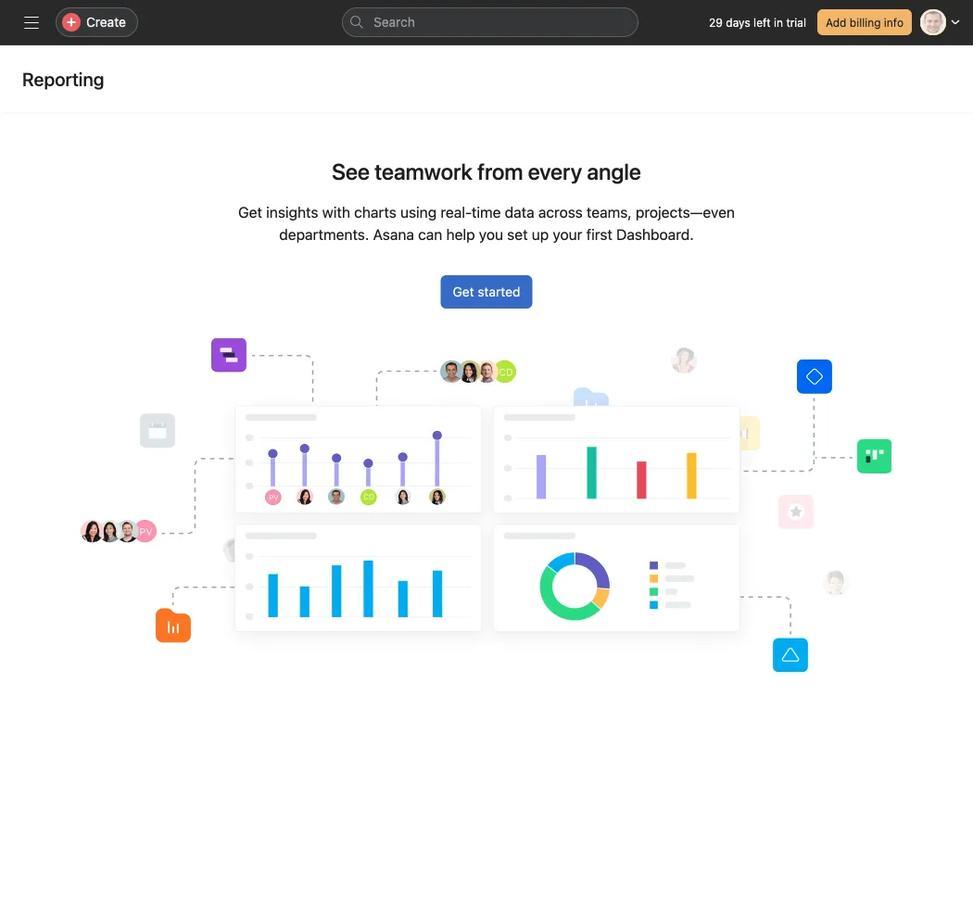 Task type: describe. For each thing, give the bounding box(es) containing it.
info
[[884, 16, 904, 29]]

see
[[332, 159, 370, 184]]

get for get started
[[453, 284, 474, 299]]

add billing info button
[[818, 9, 912, 35]]

29
[[709, 16, 723, 29]]

charts
[[354, 204, 397, 221]]

every angle
[[528, 159, 641, 184]]

add billing info
[[826, 16, 904, 29]]

using
[[400, 204, 437, 221]]

you
[[479, 226, 503, 243]]

create button
[[56, 7, 138, 37]]

get started
[[453, 284, 521, 299]]

get for get insights with charts using real-time data across teams, projects—even departments. asana can help you set up your first dashboard.
[[238, 204, 262, 221]]

time
[[472, 204, 501, 221]]

reporting
[[22, 68, 104, 89]]

can
[[418, 226, 443, 243]]

add
[[826, 16, 847, 29]]

up
[[532, 226, 549, 243]]

left
[[754, 16, 771, 29]]

in
[[774, 16, 783, 29]]

asana
[[373, 226, 414, 243]]

days
[[726, 16, 751, 29]]

create
[[86, 14, 126, 30]]

expand sidebar image
[[24, 15, 39, 30]]

trial
[[787, 16, 807, 29]]

teamwork
[[375, 159, 473, 184]]

set
[[507, 226, 528, 243]]

search list box
[[342, 7, 639, 37]]



Task type: locate. For each thing, give the bounding box(es) containing it.
get insights with charts using real-time data across teams, projects—even departments. asana can help you set up your first dashboard.
[[238, 204, 735, 243]]

1 vertical spatial get
[[453, 284, 474, 299]]

get
[[238, 204, 262, 221], [453, 284, 474, 299]]

real-
[[441, 204, 472, 221]]

0 horizontal spatial get
[[238, 204, 262, 221]]

help
[[446, 226, 475, 243]]

data
[[505, 204, 535, 221]]

billing
[[850, 16, 881, 29]]

get left insights on the top left of page
[[238, 204, 262, 221]]

search button
[[342, 7, 639, 37]]

get left started
[[453, 284, 474, 299]]

29 days left in trial
[[709, 16, 807, 29]]

teams,
[[587, 204, 632, 221]]

0 vertical spatial get
[[238, 204, 262, 221]]

dashboard.
[[617, 226, 694, 243]]

get started button
[[441, 275, 533, 309]]

started
[[478, 284, 521, 299]]

insights
[[266, 204, 318, 221]]

first
[[587, 226, 613, 243]]

your
[[553, 226, 583, 243]]

with
[[322, 204, 350, 221]]

projects—even
[[636, 204, 735, 221]]

departments.
[[279, 226, 369, 243]]

get inside button
[[453, 284, 474, 299]]

get inside "get insights with charts using real-time data across teams, projects—even departments. asana can help you set up your first dashboard."
[[238, 204, 262, 221]]

from
[[478, 159, 523, 184]]

see teamwork from every angle
[[332, 159, 641, 184]]

across
[[539, 204, 583, 221]]

1 horizontal spatial get
[[453, 284, 474, 299]]

search
[[374, 14, 415, 30]]



Task type: vqa. For each thing, say whether or not it's contained in the screenshot.
Owned by Bob
no



